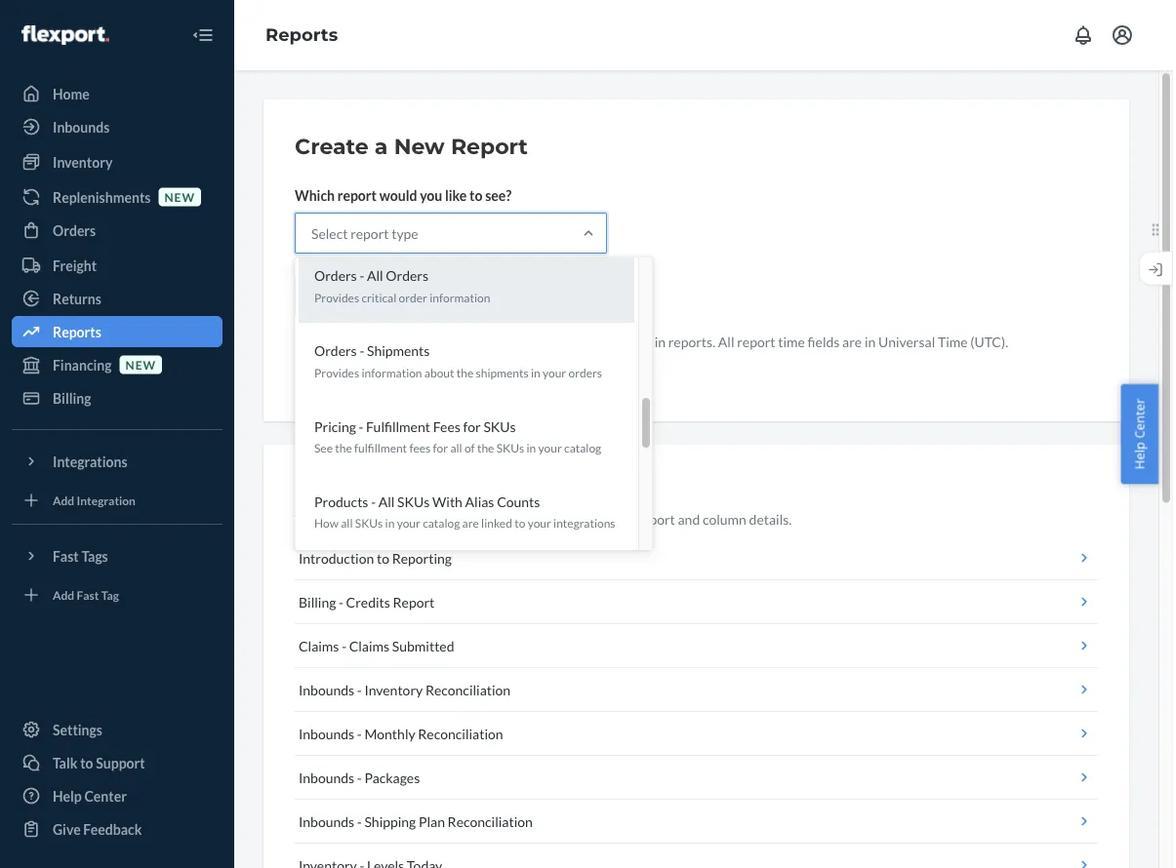 Task type: vqa. For each thing, say whether or not it's contained in the screenshot.
the top the for
yes



Task type: locate. For each thing, give the bounding box(es) containing it.
all for counts
[[379, 494, 395, 510]]

all inside orders - all orders provides critical order information
[[367, 268, 383, 284]]

2 vertical spatial reconciliation
[[448, 814, 533, 830]]

orders inside the orders - shipments provides information about the shipments in your orders
[[314, 343, 357, 359]]

report left order
[[356, 289, 396, 305]]

help inside button
[[1131, 442, 1149, 470]]

billing for billing - credits report
[[299, 594, 336, 611]]

universal
[[879, 333, 936, 350]]

it
[[295, 333, 304, 350]]

1 horizontal spatial of
[[600, 511, 612, 528]]

with
[[433, 494, 463, 510]]

0 horizontal spatial information
[[362, 366, 422, 380]]

products
[[314, 494, 368, 510]]

hours
[[407, 333, 441, 350]]

fast inside "add fast tag" link
[[77, 588, 99, 602]]

0 vertical spatial billing
[[53, 390, 91, 407]]

0 horizontal spatial inventory
[[53, 154, 113, 170]]

type
[[392, 225, 418, 242]]

billing down introduction
[[299, 594, 336, 611]]

talk to support button
[[12, 748, 223, 779]]

create inside button
[[311, 289, 354, 305]]

the right about
[[457, 366, 474, 380]]

inbounds down the home
[[53, 119, 110, 135]]

2 claims from the left
[[349, 638, 390, 655]]

in inside the orders - shipments provides information about the shipments in your orders
[[531, 366, 541, 380]]

2 vertical spatial all
[[379, 494, 395, 510]]

are right 'fields'
[[843, 333, 862, 350]]

all right how
[[341, 516, 353, 531]]

center
[[1131, 399, 1149, 439], [392, 511, 433, 528], [84, 788, 127, 805]]

1 horizontal spatial catalog
[[564, 441, 602, 455]]

reconciliation for inbounds - inventory reconciliation
[[426, 682, 511, 699]]

claims
[[299, 638, 339, 655], [349, 638, 390, 655]]

1 horizontal spatial claims
[[349, 638, 390, 655]]

information up shipments
[[492, 333, 562, 350]]

0 vertical spatial report
[[451, 133, 528, 160]]

be
[[580, 333, 595, 350]]

your inside the orders - shipments provides information about the shipments in your orders
[[543, 366, 566, 380]]

1 vertical spatial add
[[53, 588, 74, 602]]

1 horizontal spatial report
[[393, 594, 435, 611]]

of right description
[[600, 511, 612, 528]]

add left integration
[[53, 493, 74, 508]]

2 horizontal spatial help
[[1131, 442, 1149, 470]]

- left credits
[[339, 594, 344, 611]]

of inside pricing - fulfillment fees for skus see the fulfillment fees for all of the skus in your catalog
[[465, 441, 475, 455]]

may
[[307, 333, 332, 350]]

report down reporting
[[393, 594, 435, 611]]

all right products
[[379, 494, 395, 510]]

new up shipments
[[464, 333, 489, 350]]

close navigation image
[[191, 23, 215, 47]]

catalog down with
[[423, 516, 460, 531]]

1 vertical spatial fast
[[77, 588, 99, 602]]

create
[[295, 133, 369, 160], [311, 289, 354, 305]]

are
[[843, 333, 862, 350], [462, 516, 479, 531]]

inbounds inside inbounds - packages "button"
[[299, 770, 355, 786]]

- left packages
[[357, 770, 362, 786]]

inbounds inside inbounds link
[[53, 119, 110, 135]]

0 horizontal spatial of
[[465, 441, 475, 455]]

visit these help center articles to get a description of the report and column details.
[[295, 511, 792, 528]]

- inside "button"
[[357, 770, 362, 786]]

1 vertical spatial provides
[[314, 366, 359, 380]]

add down fast tags on the left bottom of page
[[53, 588, 74, 602]]

are down alias
[[462, 516, 479, 531]]

orders link
[[12, 215, 223, 246]]

1 add from the top
[[53, 493, 74, 508]]

fees
[[433, 418, 461, 435]]

create up which
[[295, 133, 369, 160]]

1 vertical spatial billing
[[299, 594, 336, 611]]

your inside pricing - fulfillment fees for skus see the fulfillment fees for all of the skus in your catalog
[[539, 441, 562, 455]]

inbounds for inbounds - monthly reconciliation
[[299, 726, 355, 742]]

your
[[543, 366, 566, 380], [539, 441, 562, 455], [397, 516, 421, 531], [528, 516, 551, 531]]

inbounds up inbounds - packages
[[299, 726, 355, 742]]

information right order
[[430, 291, 490, 305]]

center inside button
[[1131, 399, 1149, 439]]

- right products
[[371, 494, 376, 510]]

new up orders link
[[164, 190, 195, 204]]

plan
[[419, 814, 445, 830]]

provides inside the orders - shipments provides information about the shipments in your orders
[[314, 366, 359, 380]]

settings
[[53, 722, 102, 739]]

report
[[451, 133, 528, 160], [295, 478, 358, 500], [393, 594, 435, 611]]

0 horizontal spatial center
[[84, 788, 127, 805]]

introduction to reporting button
[[295, 537, 1098, 581]]

orders up create report
[[314, 268, 357, 284]]

inbounds inside inbounds - monthly reconciliation button
[[299, 726, 355, 742]]

help
[[1131, 442, 1149, 470], [360, 511, 389, 528], [53, 788, 82, 805]]

monthly
[[365, 726, 416, 742]]

- up create report
[[360, 268, 364, 284]]

skus left with
[[397, 494, 430, 510]]

fast inside fast tags "dropdown button"
[[53, 548, 79, 565]]

- inside pricing - fulfillment fees for skus see the fulfillment fees for all of the skus in your catalog
[[359, 418, 364, 435]]

- for billing - credits report
[[339, 594, 344, 611]]

add for add integration
[[53, 493, 74, 508]]

- inside the orders - shipments provides information about the shipments in your orders
[[360, 343, 364, 359]]

integrations button
[[12, 446, 223, 477]]

0 vertical spatial catalog
[[564, 441, 602, 455]]

inventory up monthly
[[365, 682, 423, 699]]

to left get on the bottom of page
[[483, 511, 495, 528]]

create left critical
[[311, 289, 354, 305]]

get
[[498, 511, 517, 528]]

0 horizontal spatial catalog
[[423, 516, 460, 531]]

select report type
[[311, 225, 418, 242]]

report up these
[[295, 478, 358, 500]]

0 horizontal spatial claims
[[299, 638, 339, 655]]

- right pricing
[[359, 418, 364, 435]]

1 horizontal spatial help
[[360, 511, 389, 528]]

report glossary
[[295, 478, 441, 500]]

in left universal
[[865, 333, 876, 350]]

report inside billing - credits report button
[[393, 594, 435, 611]]

- down claims - claims submitted on the left bottom of the page
[[357, 682, 362, 699]]

feedback
[[83, 822, 142, 838]]

help center inside button
[[1131, 399, 1149, 470]]

0 vertical spatial provides
[[314, 291, 359, 305]]

freight
[[53, 257, 97, 274]]

0 horizontal spatial help
[[53, 788, 82, 805]]

provides
[[314, 291, 359, 305], [314, 366, 359, 380]]

fast
[[53, 548, 79, 565], [77, 588, 99, 602]]

integrations
[[53, 454, 128, 470]]

the inside the orders - shipments provides information about the shipments in your orders
[[457, 366, 474, 380]]

1 horizontal spatial new
[[164, 190, 195, 204]]

fast left tags
[[53, 548, 79, 565]]

integrations
[[554, 516, 616, 531]]

orders up order
[[386, 268, 429, 284]]

all inside pricing - fulfillment fees for skus see the fulfillment fees for all of the skus in your catalog
[[450, 441, 462, 455]]

- for claims - claims submitted
[[342, 638, 347, 655]]

report up see?
[[451, 133, 528, 160]]

which report would you like to see?
[[295, 187, 512, 204]]

- inside products - all skus with alias counts how all skus in your catalog are linked to your integrations
[[371, 494, 376, 510]]

2 horizontal spatial report
[[451, 133, 528, 160]]

in up counts
[[527, 441, 536, 455]]

inbounds down inbounds - packages
[[299, 814, 355, 830]]

inventory inside "link"
[[53, 154, 113, 170]]

0 horizontal spatial billing
[[53, 390, 91, 407]]

- left shipments
[[360, 343, 364, 359]]

fulfillment
[[354, 441, 407, 455]]

replenishments
[[53, 189, 151, 206]]

0 horizontal spatial report
[[295, 478, 358, 500]]

1 vertical spatial a
[[520, 511, 527, 528]]

information down shipments
[[362, 366, 422, 380]]

0 vertical spatial new
[[164, 190, 195, 204]]

0 vertical spatial help center
[[1131, 399, 1149, 470]]

1 vertical spatial create
[[311, 289, 354, 305]]

reconciliation
[[426, 682, 511, 699], [418, 726, 503, 742], [448, 814, 533, 830]]

1 horizontal spatial a
[[520, 511, 527, 528]]

in right shipments
[[531, 366, 541, 380]]

2 vertical spatial new
[[126, 358, 156, 372]]

fields
[[808, 333, 840, 350]]

1 vertical spatial center
[[392, 511, 433, 528]]

2 vertical spatial report
[[393, 594, 435, 611]]

1 horizontal spatial reports
[[266, 24, 338, 46]]

alias
[[465, 494, 494, 510]]

2 horizontal spatial center
[[1131, 399, 1149, 439]]

-
[[360, 268, 364, 284], [360, 343, 364, 359], [359, 418, 364, 435], [371, 494, 376, 510], [339, 594, 344, 611], [342, 638, 347, 655], [357, 682, 362, 699], [357, 726, 362, 742], [357, 770, 362, 786], [357, 814, 362, 830]]

report up select report type
[[338, 187, 377, 204]]

- down billing - credits report
[[342, 638, 347, 655]]

new
[[394, 133, 445, 160]]

0 vertical spatial a
[[375, 133, 388, 160]]

catalog
[[564, 441, 602, 455], [423, 516, 460, 531]]

1 horizontal spatial information
[[430, 291, 490, 305]]

new for replenishments
[[164, 190, 195, 204]]

inbounds inside inbounds - shipping plan reconciliation button
[[299, 814, 355, 830]]

provides down "take"
[[314, 366, 359, 380]]

a left new
[[375, 133, 388, 160]]

report for create a new report
[[451, 133, 528, 160]]

0 vertical spatial are
[[843, 333, 862, 350]]

inventory up "replenishments" at the top left of page
[[53, 154, 113, 170]]

1 claims from the left
[[299, 638, 339, 655]]

inventory inside button
[[365, 682, 423, 699]]

orders up freight
[[53, 222, 96, 239]]

reconciliation right monthly
[[418, 726, 503, 742]]

about
[[425, 366, 454, 380]]

0 vertical spatial fast
[[53, 548, 79, 565]]

orders left up
[[314, 343, 357, 359]]

fast tags
[[53, 548, 108, 565]]

in
[[655, 333, 666, 350], [865, 333, 876, 350], [531, 366, 541, 380], [527, 441, 536, 455], [385, 516, 395, 531]]

skus down the "report glossary"
[[355, 516, 383, 531]]

to
[[470, 187, 483, 204], [381, 333, 393, 350], [565, 333, 578, 350], [483, 511, 495, 528], [515, 516, 526, 531], [377, 550, 390, 567], [80, 755, 93, 772]]

orders
[[53, 222, 96, 239], [314, 268, 357, 284], [386, 268, 429, 284], [314, 343, 357, 359]]

would
[[379, 187, 417, 204]]

2 horizontal spatial information
[[492, 333, 562, 350]]

reconciliation down 'submitted'
[[426, 682, 511, 699]]

billing down financing
[[53, 390, 91, 407]]

you
[[420, 187, 443, 204]]

in down "glossary"
[[385, 516, 395, 531]]

2 horizontal spatial new
[[464, 333, 489, 350]]

inbounds left packages
[[299, 770, 355, 786]]

new
[[164, 190, 195, 204], [464, 333, 489, 350], [126, 358, 156, 372]]

1 horizontal spatial all
[[450, 441, 462, 455]]

1 vertical spatial reconciliation
[[418, 726, 503, 742]]

0 horizontal spatial all
[[341, 516, 353, 531]]

0 vertical spatial of
[[465, 441, 475, 455]]

new up billing link
[[126, 358, 156, 372]]

0 vertical spatial reports link
[[266, 24, 338, 46]]

new for financing
[[126, 358, 156, 372]]

report left the "type"
[[351, 225, 389, 242]]

inbounds down claims - claims submitted on the left bottom of the page
[[299, 682, 355, 699]]

0 vertical spatial all
[[450, 441, 462, 455]]

1 vertical spatial inventory
[[365, 682, 423, 699]]

- inside orders - all orders provides critical order information
[[360, 268, 364, 284]]

1 horizontal spatial billing
[[299, 594, 336, 611]]

orders for orders
[[53, 222, 96, 239]]

1 vertical spatial reports
[[53, 324, 101, 340]]

orders for orders - all orders provides critical order information
[[314, 268, 357, 284]]

all right reports.
[[718, 333, 735, 350]]

1 vertical spatial catalog
[[423, 516, 460, 531]]

0 vertical spatial all
[[367, 268, 383, 284]]

to left be
[[565, 333, 578, 350]]

fast left tag
[[77, 588, 99, 602]]

0 horizontal spatial reports link
[[12, 316, 223, 348]]

to left 2
[[381, 333, 393, 350]]

report for billing - credits report
[[393, 594, 435, 611]]

- left 'shipping'
[[357, 814, 362, 830]]

inbounds - shipping plan reconciliation
[[299, 814, 533, 830]]

report inside button
[[356, 289, 396, 305]]

1 vertical spatial all
[[341, 516, 353, 531]]

- left monthly
[[357, 726, 362, 742]]

0 vertical spatial add
[[53, 493, 74, 508]]

catalog inside pricing - fulfillment fees for skus see the fulfillment fees for all of the skus in your catalog
[[564, 441, 602, 455]]

1 vertical spatial are
[[462, 516, 479, 531]]

- for inbounds - inventory reconciliation
[[357, 682, 362, 699]]

0 horizontal spatial are
[[462, 516, 479, 531]]

1 horizontal spatial are
[[843, 333, 862, 350]]

introduction to reporting
[[299, 550, 452, 567]]

talk
[[53, 755, 78, 772]]

2 vertical spatial information
[[362, 366, 422, 380]]

inbounds
[[53, 119, 110, 135], [299, 682, 355, 699], [299, 726, 355, 742], [299, 770, 355, 786], [299, 814, 355, 830]]

2 provides from the top
[[314, 366, 359, 380]]

provides left critical
[[314, 291, 359, 305]]

report for which
[[338, 187, 377, 204]]

reporting
[[392, 550, 452, 567]]

help center
[[1131, 399, 1149, 470], [53, 788, 127, 805]]

all
[[367, 268, 383, 284], [718, 333, 735, 350], [379, 494, 395, 510]]

2 add from the top
[[53, 588, 74, 602]]

all up critical
[[367, 268, 383, 284]]

billing inside button
[[299, 594, 336, 611]]

claims down billing - credits report
[[299, 638, 339, 655]]

0 vertical spatial help
[[1131, 442, 1149, 470]]

returns link
[[12, 283, 223, 314]]

0 horizontal spatial new
[[126, 358, 156, 372]]

inbounds for inbounds - inventory reconciliation
[[299, 682, 355, 699]]

your up counts
[[539, 441, 562, 455]]

skus up counts
[[497, 441, 525, 455]]

claims down credits
[[349, 638, 390, 655]]

2 vertical spatial help
[[53, 788, 82, 805]]

shipping
[[365, 814, 416, 830]]

your left orders
[[543, 366, 566, 380]]

orders for orders - shipments provides information about the shipments in your orders
[[314, 343, 357, 359]]

for
[[443, 333, 461, 350], [463, 418, 481, 435], [433, 441, 448, 455]]

reports link
[[266, 24, 338, 46], [12, 316, 223, 348]]

1 vertical spatial report
[[295, 478, 358, 500]]

to down counts
[[515, 516, 526, 531]]

reconciliation right the "plan"
[[448, 814, 533, 830]]

1 horizontal spatial inventory
[[365, 682, 423, 699]]

inbounds inside inbounds - inventory reconciliation button
[[299, 682, 355, 699]]

flexport logo image
[[21, 25, 109, 45]]

billing
[[53, 390, 91, 407], [299, 594, 336, 611]]

0 vertical spatial inventory
[[53, 154, 113, 170]]

inbounds link
[[12, 111, 223, 143]]

0 vertical spatial create
[[295, 133, 369, 160]]

description
[[530, 511, 597, 528]]

a right get on the bottom of page
[[520, 511, 527, 528]]

0 vertical spatial center
[[1131, 399, 1149, 439]]

0 horizontal spatial a
[[375, 133, 388, 160]]

catalog up description
[[564, 441, 602, 455]]

1 vertical spatial help center
[[53, 788, 127, 805]]

of right fees
[[465, 441, 475, 455]]

1 provides from the top
[[314, 291, 359, 305]]

0 vertical spatial reconciliation
[[426, 682, 511, 699]]

0 vertical spatial information
[[430, 291, 490, 305]]

0 vertical spatial for
[[443, 333, 461, 350]]

- for orders - shipments provides information about the shipments in your orders
[[360, 343, 364, 359]]

all inside products - all skus with alias counts how all skus in your catalog are linked to your integrations
[[379, 494, 395, 510]]

inventory
[[53, 154, 113, 170], [365, 682, 423, 699]]

all down fees
[[450, 441, 462, 455]]

information inside orders - all orders provides critical order information
[[430, 291, 490, 305]]

1 horizontal spatial help center
[[1131, 399, 1149, 470]]



Task type: describe. For each thing, give the bounding box(es) containing it.
like
[[445, 187, 467, 204]]

add for add fast tag
[[53, 588, 74, 602]]

to right like
[[470, 187, 483, 204]]

1 horizontal spatial center
[[392, 511, 433, 528]]

see?
[[485, 187, 512, 204]]

inbounds - shipping plan reconciliation button
[[295, 801, 1098, 845]]

1 vertical spatial of
[[600, 511, 612, 528]]

integration
[[77, 493, 136, 508]]

skus right fees
[[484, 418, 516, 435]]

the right the see
[[335, 441, 352, 455]]

articles
[[436, 511, 480, 528]]

talk to support
[[53, 755, 145, 772]]

the right description
[[614, 511, 634, 528]]

create for create a new report
[[295, 133, 369, 160]]

add fast tag link
[[12, 580, 223, 611]]

1 vertical spatial information
[[492, 333, 562, 350]]

your down counts
[[528, 516, 551, 531]]

packages
[[365, 770, 420, 786]]

column
[[703, 511, 747, 528]]

inbounds - inventory reconciliation button
[[295, 669, 1098, 713]]

shipments
[[367, 343, 430, 359]]

select
[[311, 225, 348, 242]]

information inside the orders - shipments provides information about the shipments in your orders
[[362, 366, 422, 380]]

tags
[[81, 548, 108, 565]]

submitted
[[392, 638, 455, 655]]

2 vertical spatial for
[[433, 441, 448, 455]]

add integration
[[53, 493, 136, 508]]

home link
[[12, 78, 223, 109]]

inbounds for inbounds - packages
[[299, 770, 355, 786]]

inbounds - monthly reconciliation
[[299, 726, 503, 742]]

add fast tag
[[53, 588, 119, 602]]

2 vertical spatial center
[[84, 788, 127, 805]]

all for order
[[367, 268, 383, 284]]

inbounds for inbounds
[[53, 119, 110, 135]]

billing link
[[12, 383, 223, 414]]

billing for billing
[[53, 390, 91, 407]]

up
[[363, 333, 378, 350]]

0 vertical spatial reports
[[266, 24, 338, 46]]

to inside products - all skus with alias counts how all skus in your catalog are linked to your integrations
[[515, 516, 526, 531]]

- for products - all skus with alias counts how all skus in your catalog are linked to your integrations
[[371, 494, 376, 510]]

1 vertical spatial new
[[464, 333, 489, 350]]

help center link
[[12, 781, 223, 812]]

pricing - fulfillment fees for skus see the fulfillment fees for all of the skus in your catalog
[[314, 418, 602, 455]]

these
[[325, 511, 358, 528]]

time
[[938, 333, 968, 350]]

create for create report
[[311, 289, 354, 305]]

report left time
[[737, 333, 776, 350]]

open notifications image
[[1072, 23, 1095, 47]]

report for select
[[351, 225, 389, 242]]

- for orders - all orders provides critical order information
[[360, 268, 364, 284]]

credits
[[346, 594, 390, 611]]

report for create
[[356, 289, 396, 305]]

freight link
[[12, 250, 223, 281]]

claims - claims submitted button
[[295, 625, 1098, 669]]

visit
[[295, 511, 322, 528]]

shipments
[[476, 366, 529, 380]]

are inside products - all skus with alias counts how all skus in your catalog are linked to your integrations
[[462, 516, 479, 531]]

give feedback
[[53, 822, 142, 838]]

orders - all orders provides critical order information
[[314, 268, 490, 305]]

fees
[[409, 441, 431, 455]]

(utc).
[[971, 333, 1009, 350]]

to left reporting
[[377, 550, 390, 567]]

order
[[399, 291, 428, 305]]

orders - shipments provides information about the shipments in your orders
[[314, 343, 602, 380]]

reports.
[[668, 333, 716, 350]]

in inside products - all skus with alias counts how all skus in your catalog are linked to your integrations
[[385, 516, 395, 531]]

fast tags button
[[12, 541, 223, 572]]

- for inbounds - packages
[[357, 770, 362, 786]]

provides inside orders - all orders provides critical order information
[[314, 291, 359, 305]]

financing
[[53, 357, 112, 373]]

- for inbounds - shipping plan reconciliation
[[357, 814, 362, 830]]

products - all skus with alias counts how all skus in your catalog are linked to your integrations
[[314, 494, 616, 531]]

1 vertical spatial help
[[360, 511, 389, 528]]

1 vertical spatial reports link
[[12, 316, 223, 348]]

report left and
[[637, 511, 675, 528]]

0 horizontal spatial help center
[[53, 788, 127, 805]]

create report
[[311, 289, 396, 305]]

billing - credits report
[[299, 594, 435, 611]]

create a new report
[[295, 133, 528, 160]]

support
[[96, 755, 145, 772]]

reflected
[[598, 333, 652, 350]]

details.
[[749, 511, 792, 528]]

counts
[[497, 494, 540, 510]]

help center button
[[1121, 384, 1159, 485]]

add integration link
[[12, 485, 223, 516]]

linked
[[481, 516, 512, 531]]

and
[[678, 511, 700, 528]]

all inside products - all skus with alias counts how all skus in your catalog are linked to your integrations
[[341, 516, 353, 531]]

give feedback button
[[12, 814, 223, 845]]

critical
[[362, 291, 397, 305]]

the up alias
[[477, 441, 494, 455]]

billing - credits report button
[[295, 581, 1098, 625]]

inbounds - packages button
[[295, 757, 1098, 801]]

which
[[295, 187, 335, 204]]

time
[[778, 333, 805, 350]]

inventory link
[[12, 146, 223, 178]]

in inside pricing - fulfillment fees for skus see the fulfillment fees for all of the skus in your catalog
[[527, 441, 536, 455]]

to right talk
[[80, 755, 93, 772]]

catalog inside products - all skus with alias counts how all skus in your catalog are linked to your integrations
[[423, 516, 460, 531]]

returns
[[53, 290, 101, 307]]

home
[[53, 85, 90, 102]]

inbounds - inventory reconciliation
[[299, 682, 511, 699]]

take
[[334, 333, 360, 350]]

- for pricing - fulfillment fees for skus see the fulfillment fees for all of the skus in your catalog
[[359, 418, 364, 435]]

in left reports.
[[655, 333, 666, 350]]

1 vertical spatial for
[[463, 418, 481, 435]]

inbounds for inbounds - shipping plan reconciliation
[[299, 814, 355, 830]]

fulfillment
[[366, 418, 431, 435]]

reconciliation for inbounds - monthly reconciliation
[[418, 726, 503, 742]]

1 horizontal spatial reports link
[[266, 24, 338, 46]]

pricing
[[314, 418, 356, 435]]

open account menu image
[[1111, 23, 1134, 47]]

1 vertical spatial all
[[718, 333, 735, 350]]

- for inbounds - monthly reconciliation
[[357, 726, 362, 742]]

your down "glossary"
[[397, 516, 421, 531]]

0 horizontal spatial reports
[[53, 324, 101, 340]]

how
[[314, 516, 339, 531]]

2
[[396, 333, 404, 350]]

claims - claims submitted
[[299, 638, 455, 655]]

inbounds - monthly reconciliation button
[[295, 713, 1098, 757]]

give
[[53, 822, 81, 838]]

settings link
[[12, 715, 223, 746]]

create report button
[[295, 277, 413, 316]]



